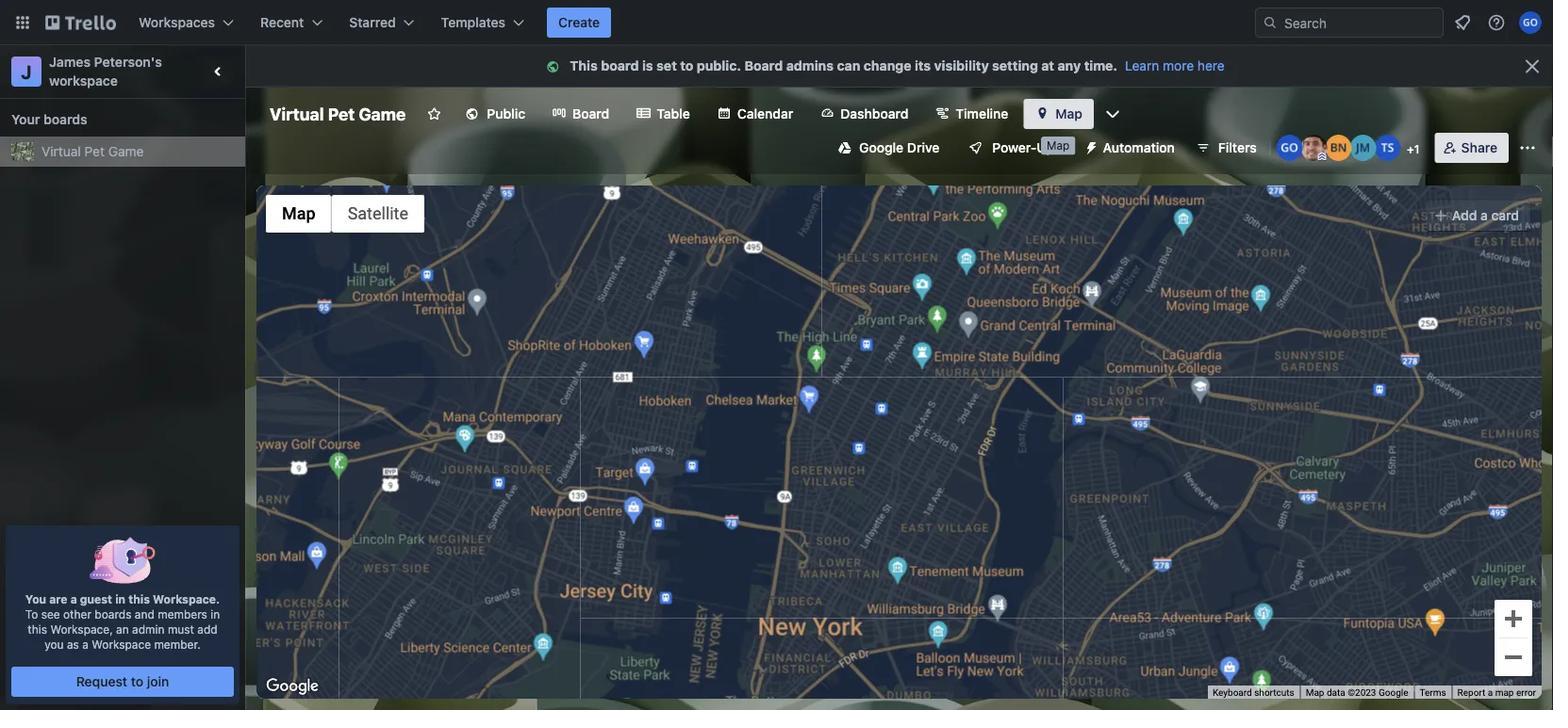 Task type: vqa. For each thing, say whether or not it's contained in the screenshot.
first James Peterson (jamespeterson93) icon from the bottom of the page
no



Task type: describe. For each thing, give the bounding box(es) containing it.
automation button
[[1076, 133, 1186, 163]]

peterson's
[[94, 54, 162, 70]]

google drive
[[859, 140, 939, 156]]

power-
[[992, 140, 1037, 156]]

0 horizontal spatial in
[[115, 593, 126, 606]]

workspace navigation collapse icon image
[[206, 58, 232, 85]]

member.
[[154, 638, 201, 652]]

star or unstar board image
[[427, 107, 442, 122]]

workspaces button
[[127, 8, 245, 38]]

report a map error
[[1457, 688, 1536, 699]]

request
[[76, 675, 127, 690]]

starred
[[349, 15, 396, 30]]

calendar
[[737, 106, 793, 122]]

map for "map" tooltip on the top right of page
[[1047, 139, 1070, 152]]

automation
[[1103, 140, 1175, 156]]

keyboard shortcuts button
[[1213, 687, 1294, 700]]

to inside request to join button
[[131, 675, 143, 690]]

1 vertical spatial in
[[211, 608, 220, 621]]

terms
[[1420, 688, 1446, 699]]

admin
[[132, 623, 165, 636]]

virtual pet game link
[[41, 142, 234, 161]]

keyboard
[[1213, 688, 1252, 699]]

recent
[[260, 15, 304, 30]]

boards inside your boards with 1 items element
[[43, 112, 87, 127]]

its
[[915, 58, 931, 74]]

table
[[657, 106, 690, 122]]

boards inside you are a guest in this workspace. to see other boards and members in this workspace, an admin must add you as a workspace member.
[[95, 608, 132, 621]]

Board name text field
[[260, 99, 415, 129]]

members
[[158, 608, 207, 621]]

admins
[[786, 58, 834, 74]]

primary element
[[0, 0, 1553, 45]]

this member is an admin of this board. image
[[1318, 153, 1326, 161]]

ben nelson (bennelson96) image
[[1325, 135, 1352, 161]]

see
[[41, 608, 60, 621]]

guest
[[80, 593, 112, 606]]

+ 1
[[1407, 142, 1420, 156]]

a right are
[[70, 593, 77, 606]]

0 horizontal spatial virtual
[[41, 144, 81, 159]]

setting
[[992, 58, 1038, 74]]

shortcuts
[[1254, 688, 1294, 699]]

add
[[1452, 208, 1477, 223]]

report
[[1457, 688, 1485, 699]]

report a map error link
[[1457, 688, 1536, 699]]

request to join
[[76, 675, 169, 690]]

an
[[116, 623, 129, 636]]

data
[[1327, 688, 1345, 699]]

map
[[1495, 688, 1514, 699]]

filters button
[[1190, 133, 1262, 163]]

customize views image
[[1103, 105, 1122, 124]]

1 vertical spatial game
[[108, 144, 144, 159]]

j
[[21, 60, 32, 83]]

gary orlando (garyorlando) image
[[1519, 11, 1542, 34]]

drive
[[907, 140, 939, 156]]

jeremy miller (jeremymiller198) image
[[1350, 135, 1376, 161]]

change
[[864, 58, 911, 74]]

1 vertical spatial virtual pet game
[[41, 144, 144, 159]]

open information menu image
[[1487, 13, 1506, 32]]

your boards with 1 items element
[[11, 108, 224, 131]]

you
[[45, 638, 64, 652]]

more
[[1163, 58, 1194, 74]]

google image
[[261, 675, 323, 700]]

at
[[1041, 58, 1054, 74]]

show menu image
[[1518, 139, 1537, 157]]

dashboard
[[840, 106, 908, 122]]

recent button
[[249, 8, 334, 38]]

templates
[[441, 15, 505, 30]]

satellite button
[[332, 195, 424, 233]]

workspace.
[[153, 593, 220, 606]]

sm image for automation
[[1076, 133, 1103, 159]]

share
[[1461, 140, 1497, 156]]

learn more here link
[[1117, 58, 1225, 74]]

a right as
[[82, 638, 89, 652]]

public.
[[697, 58, 741, 74]]

menu bar containing map
[[266, 195, 424, 233]]

request to join button
[[12, 668, 234, 698]]

and
[[135, 608, 154, 621]]

0 notifications image
[[1451, 11, 1474, 34]]

you are a guest in this workspace. to see other boards and members in this workspace, an admin must add you as a workspace member.
[[25, 593, 220, 652]]

time.
[[1084, 58, 1117, 74]]

timeline
[[956, 106, 1008, 122]]

game inside text box
[[359, 104, 406, 124]]

as
[[67, 638, 79, 652]]



Task type: locate. For each thing, give the bounding box(es) containing it.
map region
[[98, 136, 1546, 711]]

1 horizontal spatial board
[[744, 58, 783, 74]]

is
[[642, 58, 653, 74]]

board
[[601, 58, 639, 74]]

0 horizontal spatial pet
[[84, 144, 105, 159]]

set
[[656, 58, 677, 74]]

share button
[[1435, 133, 1509, 163]]

this up the and
[[128, 593, 150, 606]]

to
[[25, 608, 38, 621]]

dashboard link
[[808, 99, 920, 129]]

map for map data ©2023 google
[[1306, 688, 1324, 699]]

pet down your boards with 1 items element
[[84, 144, 105, 159]]

1
[[1414, 142, 1420, 156]]

are
[[49, 593, 68, 606]]

virtual pet game inside text box
[[270, 104, 406, 124]]

1 vertical spatial board
[[572, 106, 609, 122]]

error
[[1516, 688, 1536, 699]]

to right set
[[680, 58, 693, 74]]

virtual inside text box
[[270, 104, 324, 124]]

a
[[1480, 208, 1488, 223], [70, 593, 77, 606], [82, 638, 89, 652], [1488, 688, 1493, 699]]

timeline link
[[924, 99, 1020, 129]]

map
[[1056, 106, 1082, 122], [1047, 139, 1070, 152], [282, 204, 316, 224], [1306, 688, 1324, 699]]

Search field
[[1278, 8, 1443, 37]]

1 vertical spatial boards
[[95, 608, 132, 621]]

ups
[[1037, 140, 1061, 156]]

1 horizontal spatial virtual
[[270, 104, 324, 124]]

calendar link
[[705, 99, 805, 129]]

must
[[168, 623, 194, 636]]

0 vertical spatial this
[[128, 593, 150, 606]]

google inside google drive button
[[859, 140, 904, 156]]

james
[[49, 54, 91, 70]]

0 horizontal spatial board
[[572, 106, 609, 122]]

0 horizontal spatial game
[[108, 144, 144, 159]]

google drive icon image
[[838, 141, 852, 155]]

in up add
[[211, 608, 220, 621]]

1 horizontal spatial pet
[[328, 104, 355, 124]]

you
[[25, 593, 46, 606]]

map inside tooltip
[[1047, 139, 1070, 152]]

a left "map"
[[1488, 688, 1493, 699]]

public button
[[453, 99, 537, 129]]

1 vertical spatial this
[[28, 623, 47, 636]]

board link
[[540, 99, 621, 129]]

1 vertical spatial google
[[1379, 688, 1408, 699]]

map link
[[1023, 99, 1094, 129]]

google
[[859, 140, 904, 156], [1379, 688, 1408, 699]]

+
[[1407, 142, 1414, 156]]

pet left star or unstar board icon
[[328, 104, 355, 124]]

google right ©2023
[[1379, 688, 1408, 699]]

virtual down recent popup button
[[270, 104, 324, 124]]

public
[[487, 106, 525, 122]]

0 vertical spatial pet
[[328, 104, 355, 124]]

other
[[63, 608, 91, 621]]

1 horizontal spatial this
[[128, 593, 150, 606]]

1 vertical spatial to
[[131, 675, 143, 690]]

this
[[570, 58, 598, 74]]

filters
[[1218, 140, 1257, 156]]

here
[[1197, 58, 1225, 74]]

1 horizontal spatial boards
[[95, 608, 132, 621]]

in right guest
[[115, 593, 126, 606]]

boards
[[43, 112, 87, 127], [95, 608, 132, 621]]

game
[[359, 104, 406, 124], [108, 144, 144, 159]]

2 horizontal spatial sm image
[[1431, 207, 1450, 225]]

0 vertical spatial google
[[859, 140, 904, 156]]

sm image left the add
[[1431, 207, 1450, 225]]

0 vertical spatial virtual pet game
[[270, 104, 406, 124]]

map tooltip
[[1041, 137, 1075, 155]]

0 horizontal spatial sm image
[[543, 58, 570, 76]]

satellite
[[348, 204, 408, 224]]

templates button
[[430, 8, 536, 38]]

map button
[[266, 195, 332, 233]]

sm image
[[543, 58, 570, 76], [1076, 133, 1103, 159], [1431, 207, 1450, 225]]

card
[[1491, 208, 1519, 223]]

0 horizontal spatial virtual pet game
[[41, 144, 144, 159]]

workspace
[[49, 73, 118, 89]]

add a card link
[[1426, 201, 1530, 231]]

join
[[147, 675, 169, 690]]

map left data on the right bottom of page
[[1306, 688, 1324, 699]]

game left star or unstar board icon
[[359, 104, 406, 124]]

1 vertical spatial pet
[[84, 144, 105, 159]]

starred button
[[338, 8, 426, 38]]

this
[[128, 593, 150, 606], [28, 623, 47, 636]]

2 vertical spatial sm image
[[1431, 207, 1450, 225]]

gary orlando (garyorlando) image
[[1276, 135, 1303, 161]]

1 horizontal spatial game
[[359, 104, 406, 124]]

tara schultz (taraschultz7) image
[[1375, 135, 1401, 161]]

1 horizontal spatial virtual pet game
[[270, 104, 406, 124]]

0 horizontal spatial to
[[131, 675, 143, 690]]

keyboard shortcuts
[[1213, 688, 1294, 699]]

map for map popup button
[[282, 204, 316, 224]]

pet inside text box
[[328, 104, 355, 124]]

0 vertical spatial board
[[744, 58, 783, 74]]

your
[[11, 112, 40, 127]]

workspace
[[92, 638, 151, 652]]

0 horizontal spatial this
[[28, 623, 47, 636]]

learn
[[1125, 58, 1159, 74]]

map down the map "link"
[[1047, 139, 1070, 152]]

map inside "link"
[[1056, 106, 1082, 122]]

pet
[[328, 104, 355, 124], [84, 144, 105, 159]]

workspace,
[[50, 623, 113, 636]]

your boards
[[11, 112, 87, 127]]

0 vertical spatial game
[[359, 104, 406, 124]]

sm image inside add a card link
[[1431, 207, 1450, 225]]

google drive button
[[827, 133, 951, 163]]

0 vertical spatial boards
[[43, 112, 87, 127]]

1 vertical spatial virtual
[[41, 144, 81, 159]]

visibility
[[934, 58, 989, 74]]

©2023
[[1348, 688, 1376, 699]]

map data ©2023 google
[[1306, 688, 1408, 699]]

create button
[[547, 8, 611, 38]]

add
[[197, 623, 217, 636]]

terms link
[[1420, 688, 1446, 699]]

virtual
[[270, 104, 324, 124], [41, 144, 81, 159]]

board down the this
[[572, 106, 609, 122]]

create
[[558, 15, 600, 30]]

this down to
[[28, 623, 47, 636]]

google down 'dashboard' on the right top
[[859, 140, 904, 156]]

0 vertical spatial virtual
[[270, 104, 324, 124]]

to
[[680, 58, 693, 74], [131, 675, 143, 690]]

search image
[[1263, 15, 1278, 30]]

this board is set to public. board admins can change its visibility setting at any time. learn more here
[[570, 58, 1225, 74]]

can
[[837, 58, 860, 74]]

table link
[[624, 99, 701, 129]]

virtual down your boards
[[41, 144, 81, 159]]

add a card
[[1452, 208, 1519, 223]]

0 vertical spatial in
[[115, 593, 126, 606]]

1 horizontal spatial to
[[680, 58, 693, 74]]

any
[[1058, 58, 1081, 74]]

power-ups
[[992, 140, 1061, 156]]

sm image right "map" tooltip on the top right of page
[[1076, 133, 1103, 159]]

menu bar
[[266, 195, 424, 233]]

board
[[744, 58, 783, 74], [572, 106, 609, 122]]

back to home image
[[45, 8, 116, 38]]

map up "map" tooltip on the top right of page
[[1056, 106, 1082, 122]]

0 vertical spatial sm image
[[543, 58, 570, 76]]

virtual pet game
[[270, 104, 406, 124], [41, 144, 144, 159]]

1 horizontal spatial google
[[1379, 688, 1408, 699]]

in
[[115, 593, 126, 606], [211, 608, 220, 621]]

1 vertical spatial sm image
[[1076, 133, 1103, 159]]

boards right your
[[43, 112, 87, 127]]

board right public.
[[744, 58, 783, 74]]

map inside popup button
[[282, 204, 316, 224]]

james peterson (jamespeterson93) image
[[1301, 135, 1327, 161]]

to left join
[[131, 675, 143, 690]]

sm image inside automation button
[[1076, 133, 1103, 159]]

sm image for this board is set to public. board admins can change its visibility setting at any time.
[[543, 58, 570, 76]]

0 vertical spatial to
[[680, 58, 693, 74]]

boards up an
[[95, 608, 132, 621]]

a right the add
[[1480, 208, 1488, 223]]

0 horizontal spatial boards
[[43, 112, 87, 127]]

1 horizontal spatial sm image
[[1076, 133, 1103, 159]]

sm image down create button
[[543, 58, 570, 76]]

game down your boards with 1 items element
[[108, 144, 144, 159]]

0 horizontal spatial google
[[859, 140, 904, 156]]

1 horizontal spatial in
[[211, 608, 220, 621]]

map left satellite
[[282, 204, 316, 224]]

workspaces
[[139, 15, 215, 30]]



